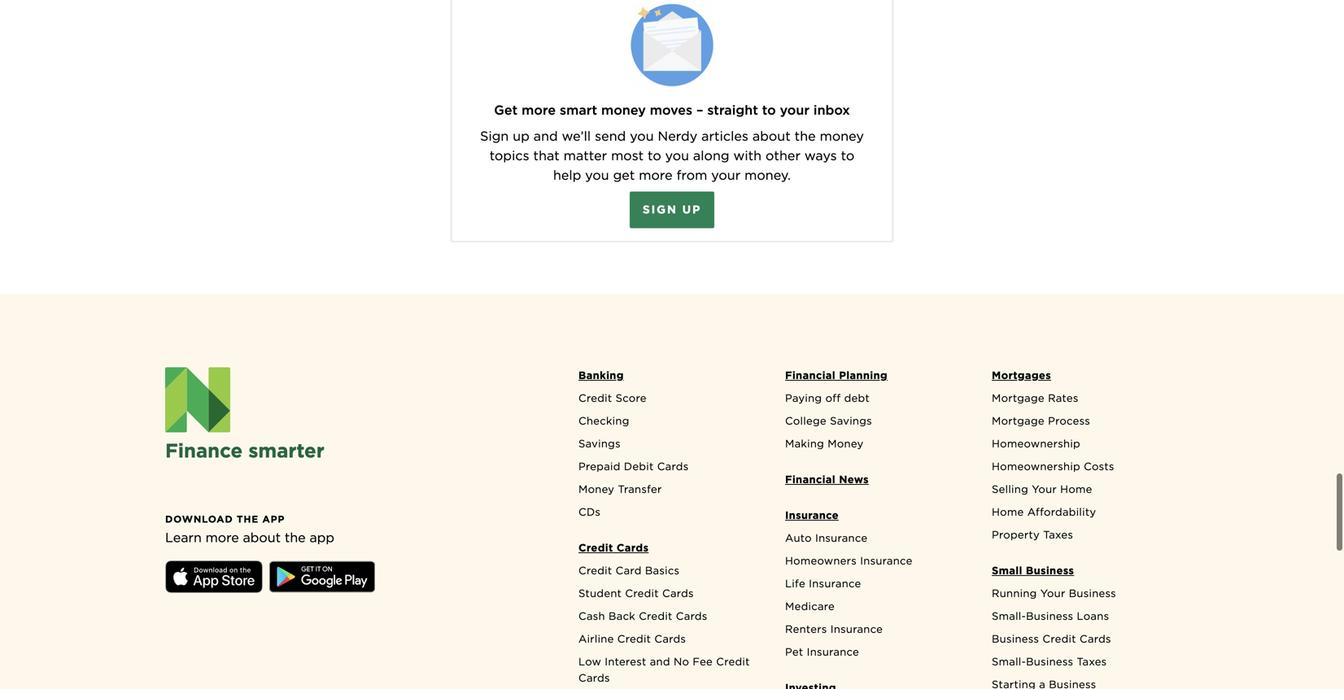Task type: locate. For each thing, give the bounding box(es) containing it.
2 vertical spatial you
[[585, 167, 609, 183]]

we'll
[[562, 128, 591, 144]]

money down college savings
[[828, 437, 864, 450]]

–
[[696, 102, 703, 118]]

1 vertical spatial homeownership
[[992, 460, 1080, 473]]

and down the airline credit cards link
[[650, 655, 670, 668]]

0 vertical spatial the
[[795, 128, 816, 144]]

loans
[[1077, 610, 1109, 622]]

1 vertical spatial taxes
[[1077, 655, 1107, 668]]

get
[[613, 167, 635, 183]]

about inside download the app learn more about the app
[[243, 530, 281, 546]]

1 horizontal spatial home
[[1060, 483, 1092, 495]]

cards down the credit card basics link
[[662, 587, 694, 600]]

app up get it on google play 'image'
[[310, 530, 334, 546]]

your inside running your business link
[[1040, 587, 1065, 600]]

to right most
[[648, 148, 661, 164]]

money down prepaid
[[579, 483, 615, 495]]

small- down running
[[992, 610, 1026, 622]]

credit inside low interest and no fee credit cards
[[716, 655, 750, 668]]

0 vertical spatial mortgage
[[992, 392, 1045, 404]]

send
[[595, 128, 626, 144]]

cash back credit cards link
[[570, 608, 766, 631]]

taxes down affordability
[[1043, 528, 1073, 541]]

cards up credit card basics
[[617, 541, 649, 554]]

home down homeownership costs link
[[1060, 483, 1092, 495]]

1 vertical spatial and
[[650, 655, 670, 668]]

cards inside 'student credit cards' link
[[662, 587, 694, 600]]

home affordability
[[992, 506, 1096, 518]]

1 horizontal spatial app
[[310, 530, 334, 546]]

running
[[992, 587, 1037, 600]]

0 vertical spatial up
[[513, 128, 530, 144]]

0 horizontal spatial more
[[206, 530, 239, 546]]

low
[[579, 655, 601, 668]]

home down selling
[[992, 506, 1024, 518]]

credit up student
[[579, 564, 612, 577]]

you down matter
[[585, 167, 609, 183]]

taxes down business credit cards link
[[1077, 655, 1107, 668]]

sign up "topics"
[[480, 128, 509, 144]]

making money link
[[777, 436, 972, 458]]

0 vertical spatial home
[[1060, 483, 1092, 495]]

1 homeownership from the top
[[992, 437, 1080, 450]]

small-business taxes link
[[984, 654, 1179, 677]]

your
[[1032, 483, 1057, 495], [1040, 587, 1065, 600]]

financial planning link
[[777, 367, 972, 390]]

business
[[1026, 564, 1074, 577], [1069, 587, 1116, 600], [1026, 610, 1073, 622], [992, 633, 1039, 645], [1026, 655, 1073, 668]]

sign inside "link"
[[643, 203, 677, 216]]

0 vertical spatial sign
[[480, 128, 509, 144]]

homeownership costs link
[[984, 458, 1179, 481]]

2 small- from the top
[[992, 655, 1026, 668]]

off
[[825, 392, 841, 404]]

1 horizontal spatial your
[[780, 102, 810, 118]]

homeowners insurance link
[[777, 553, 972, 576]]

articles
[[701, 128, 749, 144]]

up up "topics"
[[513, 128, 530, 144]]

insurance for life insurance
[[809, 577, 861, 590]]

cards down 'student credit cards' link
[[676, 610, 708, 622]]

credit down 'cds'
[[579, 541, 613, 554]]

sign up
[[643, 203, 701, 216]]

insurance down renters insurance
[[807, 646, 859, 658]]

your up home affordability
[[1032, 483, 1057, 495]]

cards inside low interest and no fee credit cards
[[579, 672, 610, 684]]

to right straight
[[762, 102, 776, 118]]

0 vertical spatial money
[[828, 437, 864, 450]]

2 horizontal spatial more
[[639, 167, 673, 183]]

pet insurance link
[[777, 644, 972, 667]]

app up "learn more about the app" link
[[262, 513, 285, 525]]

0 horizontal spatial money
[[601, 102, 646, 118]]

up
[[513, 128, 530, 144], [682, 203, 701, 216]]

0 horizontal spatial savings
[[579, 437, 621, 450]]

you down the nerdy
[[665, 148, 689, 164]]

your left inbox
[[780, 102, 810, 118]]

0 vertical spatial your
[[1032, 483, 1057, 495]]

college
[[785, 415, 827, 427]]

0 horizontal spatial up
[[513, 128, 530, 144]]

1 vertical spatial more
[[639, 167, 673, 183]]

smart
[[560, 102, 597, 118]]

small- for small-business loans
[[992, 610, 1026, 622]]

basics
[[645, 564, 680, 577]]

homeownership down mortgage process
[[992, 437, 1080, 450]]

sign down from
[[643, 203, 677, 216]]

0 vertical spatial and
[[534, 128, 558, 144]]

financial down making
[[785, 473, 836, 486]]

0 horizontal spatial home
[[992, 506, 1024, 518]]

credit down banking
[[579, 392, 612, 404]]

planning
[[839, 369, 888, 382]]

mortgage process
[[992, 415, 1090, 427]]

prepaid debit cards link
[[570, 458, 766, 481]]

1 vertical spatial about
[[243, 530, 281, 546]]

1 horizontal spatial sign
[[643, 203, 677, 216]]

insurance up homeowners insurance
[[815, 532, 868, 544]]

low interest and no fee credit cards
[[579, 655, 750, 684]]

up down from
[[682, 203, 701, 216]]

money up send
[[601, 102, 646, 118]]

and up that at the top
[[534, 128, 558, 144]]

your
[[780, 102, 810, 118], [711, 167, 741, 183]]

0 horizontal spatial money
[[579, 483, 615, 495]]

debt
[[844, 392, 870, 404]]

about inside sign up and we'll send you nerdy articles about the money topics that matter most to you along with other ways to help you get more from your money.
[[752, 128, 791, 144]]

1 horizontal spatial the
[[285, 530, 306, 546]]

1 horizontal spatial to
[[762, 102, 776, 118]]

app
[[262, 513, 285, 525], [310, 530, 334, 546]]

the up "learn more about the app" link
[[237, 513, 259, 525]]

2 financial from the top
[[785, 473, 836, 486]]

1 horizontal spatial money
[[820, 128, 864, 144]]

2 vertical spatial more
[[206, 530, 239, 546]]

money inside sign up and we'll send you nerdy articles about the money topics that matter most to you along with other ways to help you get more from your money.
[[820, 128, 864, 144]]

property taxes link
[[984, 527, 1179, 550]]

mortgage down mortgages
[[992, 392, 1045, 404]]

more
[[522, 102, 556, 118], [639, 167, 673, 183], [206, 530, 239, 546]]

mortgage rates link
[[984, 390, 1179, 413]]

and inside low interest and no fee credit cards
[[650, 655, 670, 668]]

1 small- from the top
[[992, 610, 1026, 622]]

credit right fee
[[716, 655, 750, 668]]

nerdy
[[658, 128, 697, 144]]

and inside sign up and we'll send you nerdy articles about the money topics that matter most to you along with other ways to help you get more from your money.
[[534, 128, 558, 144]]

to right ways
[[841, 148, 855, 164]]

0 horizontal spatial app
[[262, 513, 285, 525]]

medicare
[[785, 600, 835, 613]]

0 vertical spatial savings
[[830, 415, 872, 427]]

0 vertical spatial financial
[[785, 369, 836, 382]]

1 horizontal spatial about
[[752, 128, 791, 144]]

1 vertical spatial your
[[711, 167, 741, 183]]

business inside "link"
[[1026, 610, 1073, 622]]

2 horizontal spatial to
[[841, 148, 855, 164]]

0 horizontal spatial your
[[711, 167, 741, 183]]

money.
[[745, 167, 791, 183]]

0 horizontal spatial and
[[534, 128, 558, 144]]

auto
[[785, 532, 812, 544]]

credit down small-business loans
[[1043, 633, 1076, 645]]

selling
[[992, 483, 1028, 495]]

credit cards link
[[570, 540, 766, 563]]

banking link
[[570, 367, 766, 390]]

cards down "loans"
[[1080, 633, 1111, 645]]

college savings
[[785, 415, 872, 427]]

business up business credit cards
[[1026, 610, 1073, 622]]

cards down cash back credit cards link
[[655, 633, 686, 645]]

homeownership link
[[984, 436, 1179, 458]]

about up other
[[752, 128, 791, 144]]

your inside 'selling your home' link
[[1032, 483, 1057, 495]]

savings down debt
[[830, 415, 872, 427]]

running your business
[[992, 587, 1116, 600]]

homeownership up selling your home
[[992, 460, 1080, 473]]

more right get on the left top of page
[[639, 167, 673, 183]]

money down inbox
[[820, 128, 864, 144]]

prepaid debit cards
[[579, 460, 689, 473]]

fee
[[693, 655, 713, 668]]

get more smart money moves – straight to your inbox
[[494, 102, 850, 118]]

1 vertical spatial financial
[[785, 473, 836, 486]]

1 horizontal spatial you
[[630, 128, 654, 144]]

1 financial from the top
[[785, 369, 836, 382]]

1 vertical spatial money
[[579, 483, 615, 495]]

0 horizontal spatial about
[[243, 530, 281, 546]]

sign for sign up and we'll send you nerdy articles about the money topics that matter most to you along with other ways to help you get more from your money.
[[480, 128, 509, 144]]

mortgage down mortgage rates
[[992, 415, 1045, 427]]

with
[[733, 148, 762, 164]]

cards down savings link
[[657, 460, 689, 473]]

and for up
[[534, 128, 558, 144]]

topics
[[490, 148, 529, 164]]

insurance for renters insurance
[[831, 623, 883, 635]]

1 vertical spatial app
[[310, 530, 334, 546]]

1 horizontal spatial and
[[650, 655, 670, 668]]

2 homeownership from the top
[[992, 460, 1080, 473]]

cards inside cash back credit cards link
[[676, 610, 708, 622]]

small- inside "link"
[[992, 610, 1026, 622]]

0 vertical spatial homeownership
[[992, 437, 1080, 450]]

making money
[[785, 437, 864, 450]]

your up small-business loans
[[1040, 587, 1065, 600]]

0 vertical spatial small-
[[992, 610, 1026, 622]]

0 horizontal spatial sign
[[480, 128, 509, 144]]

nerdwallet home page image
[[165, 367, 230, 432]]

insurance down homeowners insurance
[[809, 577, 861, 590]]

homeowners
[[785, 554, 857, 567]]

about up download on the app store image
[[243, 530, 281, 546]]

homeownership
[[992, 437, 1080, 450], [992, 460, 1080, 473]]

0 horizontal spatial taxes
[[1043, 528, 1073, 541]]

1 vertical spatial the
[[237, 513, 259, 525]]

2 horizontal spatial the
[[795, 128, 816, 144]]

airline credit cards
[[579, 633, 686, 645]]

moves
[[650, 102, 692, 118]]

more right get at the left top of the page
[[522, 102, 556, 118]]

cards down low
[[579, 672, 610, 684]]

1 vertical spatial small-
[[992, 655, 1026, 668]]

the up get it on google play 'image'
[[285, 530, 306, 546]]

small-
[[992, 610, 1026, 622], [992, 655, 1026, 668]]

1 vertical spatial money
[[820, 128, 864, 144]]

cards inside business credit cards link
[[1080, 633, 1111, 645]]

home
[[1060, 483, 1092, 495], [992, 506, 1024, 518]]

savings up prepaid
[[579, 437, 621, 450]]

your down "along"
[[711, 167, 741, 183]]

the inside sign up and we'll send you nerdy articles about the money topics that matter most to you along with other ways to help you get more from your money.
[[795, 128, 816, 144]]

insurance
[[785, 509, 839, 522], [815, 532, 868, 544], [860, 554, 913, 567], [809, 577, 861, 590], [831, 623, 883, 635], [807, 646, 859, 658]]

sign inside sign up and we'll send you nerdy articles about the money topics that matter most to you along with other ways to help you get more from your money.
[[480, 128, 509, 144]]

0 vertical spatial about
[[752, 128, 791, 144]]

more inside sign up and we'll send you nerdy articles about the money topics that matter most to you along with other ways to help you get more from your money.
[[639, 167, 673, 183]]

business down small business link
[[1069, 587, 1116, 600]]

medicare link
[[777, 598, 972, 621]]

student credit cards link
[[570, 585, 766, 608]]

mortgages
[[992, 369, 1051, 382]]

more down download
[[206, 530, 239, 546]]

financial up paying
[[785, 369, 836, 382]]

credit up interest
[[617, 633, 651, 645]]

insurance down auto insurance link
[[860, 554, 913, 567]]

1 vertical spatial mortgage
[[992, 415, 1045, 427]]

homeownership for homeownership
[[992, 437, 1080, 450]]

2 mortgage from the top
[[992, 415, 1045, 427]]

1 horizontal spatial up
[[682, 203, 701, 216]]

insurance down medicare link
[[831, 623, 883, 635]]

life
[[785, 577, 805, 590]]

0 vertical spatial money
[[601, 102, 646, 118]]

credit score
[[579, 392, 647, 404]]

1 horizontal spatial more
[[522, 102, 556, 118]]

mortgage
[[992, 392, 1045, 404], [992, 415, 1045, 427]]

mortgage for mortgage process
[[992, 415, 1045, 427]]

your inside sign up and we'll send you nerdy articles about the money topics that matter most to you along with other ways to help you get more from your money.
[[711, 167, 741, 183]]

you up most
[[630, 128, 654, 144]]

up inside "link"
[[682, 203, 701, 216]]

to
[[762, 102, 776, 118], [648, 148, 661, 164], [841, 148, 855, 164]]

0 horizontal spatial you
[[585, 167, 609, 183]]

up inside sign up and we'll send you nerdy articles about the money topics that matter most to you along with other ways to help you get more from your money.
[[513, 128, 530, 144]]

the up ways
[[795, 128, 816, 144]]

straight
[[707, 102, 758, 118]]

1 vertical spatial your
[[1040, 587, 1065, 600]]

1 vertical spatial up
[[682, 203, 701, 216]]

small- down business credit cards
[[992, 655, 1026, 668]]

1 mortgage from the top
[[992, 392, 1045, 404]]

homeownership for homeownership costs
[[992, 460, 1080, 473]]

business up the running your business
[[1026, 564, 1074, 577]]

1 vertical spatial sign
[[643, 203, 677, 216]]

1 vertical spatial you
[[665, 148, 689, 164]]

business down business credit cards
[[1026, 655, 1073, 668]]

back
[[609, 610, 635, 622]]

0 vertical spatial app
[[262, 513, 285, 525]]

money transfer link
[[570, 481, 766, 504]]



Task type: vqa. For each thing, say whether or not it's contained in the screenshot.
the to the left
yes



Task type: describe. For each thing, give the bounding box(es) containing it.
download on the app store image
[[165, 561, 263, 593]]

prepaid
[[579, 460, 621, 473]]

mortgage process link
[[984, 413, 1179, 436]]

renters insurance
[[785, 623, 883, 635]]

cards inside credit cards link
[[617, 541, 649, 554]]

get it on google play image
[[269, 561, 375, 593]]

small business
[[992, 564, 1074, 577]]

cds link
[[570, 504, 766, 527]]

sign for sign up
[[643, 203, 677, 216]]

up for sign up and we'll send you nerdy articles about the money topics that matter most to you along with other ways to help you get more from your money.
[[513, 128, 530, 144]]

download
[[165, 513, 233, 525]]

business for small business
[[1026, 564, 1074, 577]]

affordability
[[1027, 506, 1096, 518]]

get
[[494, 102, 518, 118]]

small- for small-business taxes
[[992, 655, 1026, 668]]

business for small-business taxes
[[1026, 655, 1073, 668]]

mortgage rates
[[992, 392, 1079, 404]]

student
[[579, 587, 622, 600]]

small-business taxes
[[992, 655, 1107, 668]]

insurance for auto insurance
[[815, 532, 868, 544]]

running your business link
[[984, 585, 1179, 608]]

paying
[[785, 392, 822, 404]]

cash
[[579, 610, 605, 622]]

1 vertical spatial home
[[992, 506, 1024, 518]]

finance smarter
[[165, 439, 324, 463]]

selling your home
[[992, 483, 1092, 495]]

checking link
[[570, 413, 766, 436]]

small
[[992, 564, 1023, 577]]

airline
[[579, 633, 614, 645]]

0 horizontal spatial the
[[237, 513, 259, 525]]

financial planning
[[785, 369, 888, 382]]

auto insurance link
[[777, 530, 972, 553]]

credit cards
[[579, 541, 649, 554]]

property taxes
[[992, 528, 1073, 541]]

small business link
[[984, 563, 1179, 585]]

card
[[616, 564, 642, 577]]

low interest and no fee credit cards link
[[570, 654, 766, 689]]

sign up link
[[630, 192, 714, 228]]

mortgage for mortgage rates
[[992, 392, 1045, 404]]

credit card basics link
[[570, 563, 766, 585]]

2 vertical spatial the
[[285, 530, 306, 546]]

credit card basics
[[579, 564, 680, 577]]

your for home
[[1032, 483, 1057, 495]]

more inside download the app learn more about the app
[[206, 530, 239, 546]]

0 vertical spatial more
[[522, 102, 556, 118]]

homeowners insurance
[[785, 554, 913, 567]]

business for small-business loans
[[1026, 610, 1073, 622]]

life insurance
[[785, 577, 861, 590]]

paying off debt
[[785, 392, 870, 404]]

0 vertical spatial your
[[780, 102, 810, 118]]

process
[[1048, 415, 1090, 427]]

renters insurance link
[[777, 621, 972, 644]]

sign up and we'll send you nerdy articles about the money topics that matter most to you along with other ways to help you get more from your money.
[[480, 128, 864, 183]]

money transfer
[[579, 483, 662, 495]]

credit down 'student credit cards' link
[[639, 610, 673, 622]]

finance
[[165, 439, 243, 463]]

insurance for pet insurance
[[807, 646, 859, 658]]

news
[[839, 473, 869, 486]]

life insurance link
[[777, 576, 972, 598]]

0 vertical spatial you
[[630, 128, 654, 144]]

1 horizontal spatial taxes
[[1077, 655, 1107, 668]]

property
[[992, 528, 1040, 541]]

debit
[[624, 460, 654, 473]]

your for business
[[1040, 587, 1065, 600]]

business up small-business taxes
[[992, 633, 1039, 645]]

mortgages link
[[984, 367, 1179, 390]]

smarter
[[248, 439, 324, 463]]

costs
[[1084, 460, 1114, 473]]

paying off debt link
[[777, 390, 972, 413]]

renters
[[785, 623, 827, 635]]

pet
[[785, 646, 803, 658]]

small-business loans
[[992, 610, 1109, 622]]

cards inside prepaid debit cards link
[[657, 460, 689, 473]]

learn
[[165, 530, 202, 546]]

cards inside the airline credit cards link
[[655, 633, 686, 645]]

credit up cash back credit cards
[[625, 587, 659, 600]]

transfer
[[618, 483, 662, 495]]

2 horizontal spatial you
[[665, 148, 689, 164]]

banking
[[579, 369, 624, 382]]

cash back credit cards
[[579, 610, 708, 622]]

no
[[674, 655, 689, 668]]

and for interest
[[650, 655, 670, 668]]

ways
[[805, 148, 837, 164]]

making
[[785, 437, 824, 450]]

0 horizontal spatial to
[[648, 148, 661, 164]]

auto insurance
[[785, 532, 868, 544]]

financial for financial news
[[785, 473, 836, 486]]

up for sign up
[[682, 203, 701, 216]]

cds
[[579, 506, 601, 518]]

checking
[[579, 415, 629, 427]]

0 vertical spatial taxes
[[1043, 528, 1073, 541]]

learn more about the app link
[[165, 530, 334, 546]]

matter
[[564, 148, 607, 164]]

1 horizontal spatial money
[[828, 437, 864, 450]]

insurance for homeowners insurance
[[860, 554, 913, 567]]

small-business loans link
[[984, 608, 1179, 631]]

college savings link
[[777, 413, 972, 436]]

homeownership costs
[[992, 460, 1114, 473]]

insurance link
[[777, 507, 972, 530]]

1 horizontal spatial savings
[[830, 415, 872, 427]]

insurance up auto
[[785, 509, 839, 522]]

pet insurance
[[785, 646, 859, 658]]

financial for financial planning
[[785, 369, 836, 382]]

home affordability link
[[984, 504, 1179, 527]]

1 vertical spatial savings
[[579, 437, 621, 450]]



